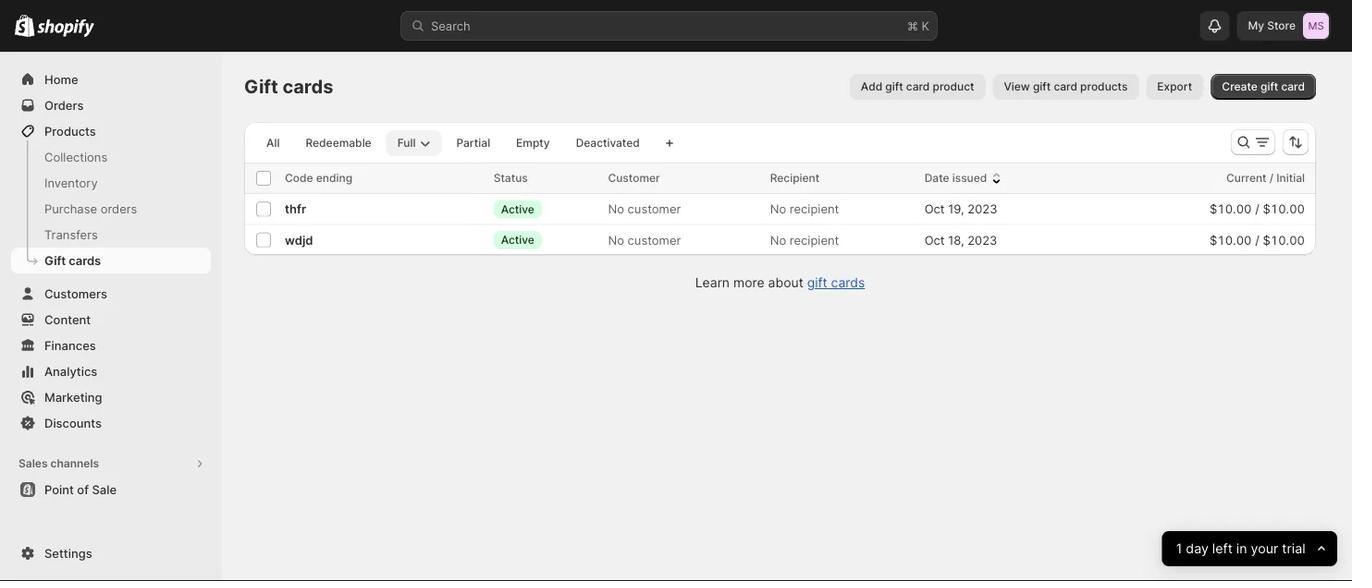 Task type: vqa. For each thing, say whether or not it's contained in the screenshot.
'Recipient' button
yes



Task type: describe. For each thing, give the bounding box(es) containing it.
settings link
[[11, 541, 211, 567]]

point of sale link
[[11, 477, 211, 503]]

code
[[285, 172, 313, 185]]

recipient for oct 18, 2023
[[790, 233, 839, 247]]

full
[[397, 136, 416, 150]]

add
[[861, 80, 883, 93]]

no customer for oct 18, 2023
[[608, 233, 681, 247]]

more
[[734, 275, 765, 291]]

thfr link
[[285, 202, 306, 216]]

your
[[1251, 542, 1279, 557]]

deactivated
[[576, 136, 640, 150]]

point
[[44, 483, 74, 497]]

oct 19, 2023
[[925, 202, 998, 216]]

no customer for oct 19, 2023
[[608, 202, 681, 216]]

date issued button
[[925, 169, 1006, 188]]

1 horizontal spatial shopify image
[[37, 19, 95, 37]]

18,
[[948, 233, 964, 247]]

recipient for oct 19, 2023
[[790, 202, 839, 216]]

purchase
[[44, 202, 97, 216]]

gift right about
[[807, 275, 828, 291]]

status
[[494, 172, 528, 185]]

create gift card
[[1222, 80, 1305, 93]]

finances
[[44, 339, 96, 353]]

all link
[[255, 130, 291, 156]]

0 horizontal spatial shopify image
[[15, 14, 34, 37]]

1 day left in your trial button
[[1163, 532, 1338, 567]]

settings
[[44, 547, 92, 561]]

about
[[768, 275, 804, 291]]

customer for oct 19, 2023
[[628, 202, 681, 216]]

my store image
[[1303, 13, 1329, 39]]

date issued
[[925, 172, 987, 185]]

redeemable link
[[295, 130, 383, 156]]

inventory link
[[11, 170, 211, 196]]

date
[[925, 172, 950, 185]]

sale
[[92, 483, 117, 497]]

tab list containing all
[[252, 130, 655, 156]]

1 horizontal spatial gift
[[244, 75, 278, 98]]

my
[[1248, 19, 1265, 32]]

point of sale
[[44, 483, 117, 497]]

analytics link
[[11, 359, 211, 385]]

card for products
[[1054, 80, 1078, 93]]

customer
[[608, 172, 660, 185]]

discounts link
[[11, 411, 211, 437]]

in
[[1237, 542, 1248, 557]]

collections
[[44, 150, 107, 164]]

purchase orders
[[44, 202, 137, 216]]

orders
[[44, 98, 84, 112]]

add gift card product
[[861, 80, 975, 93]]

recipient button
[[770, 169, 838, 188]]

code ending button
[[285, 169, 371, 188]]

gift for add
[[886, 80, 903, 93]]

2023 for oct 19, 2023
[[968, 202, 998, 216]]

discounts
[[44, 416, 102, 431]]

empty link
[[505, 130, 561, 156]]

card for product
[[906, 80, 930, 93]]

sales channels
[[19, 457, 99, 471]]

left
[[1213, 542, 1233, 557]]

purchase orders link
[[11, 196, 211, 222]]

19,
[[948, 202, 965, 216]]

thfr
[[285, 202, 306, 216]]

ending
[[316, 172, 353, 185]]

customer button
[[608, 169, 679, 188]]

⌘
[[908, 19, 918, 33]]

orders
[[101, 202, 137, 216]]

partial link
[[445, 130, 502, 156]]

orders link
[[11, 93, 211, 118]]

export
[[1158, 80, 1193, 93]]

products link
[[11, 118, 211, 144]]

$10.00 / $10.00 for oct 18, 2023
[[1210, 233, 1305, 247]]

export button
[[1147, 74, 1204, 100]]

view gift card products link
[[993, 74, 1139, 100]]

home link
[[11, 67, 211, 93]]



Task type: locate. For each thing, give the bounding box(es) containing it.
0 vertical spatial no recipient
[[770, 202, 839, 216]]

1 horizontal spatial cards
[[283, 75, 333, 98]]

2 $10.00 / $10.00 from the top
[[1210, 233, 1305, 247]]

channels
[[50, 457, 99, 471]]

1 customer from the top
[[628, 202, 681, 216]]

current / initial
[[1227, 172, 1305, 185]]

product
[[933, 80, 975, 93]]

2 active from the top
[[501, 234, 535, 247]]

/ for oct 18, 2023
[[1255, 233, 1260, 247]]

empty
[[516, 136, 550, 150]]

gift
[[886, 80, 903, 93], [1033, 80, 1051, 93], [1261, 80, 1279, 93], [807, 275, 828, 291]]

2023 for oct 18, 2023
[[968, 233, 998, 247]]

full button
[[386, 130, 442, 156]]

1 vertical spatial active
[[501, 234, 535, 247]]

create gift card link
[[1211, 74, 1316, 100]]

no
[[608, 202, 624, 216], [770, 202, 787, 216], [608, 233, 624, 247], [770, 233, 787, 247]]

no recipient for oct 19, 2023
[[770, 202, 839, 216]]

gift cards link
[[11, 248, 211, 274]]

gift cards link
[[807, 275, 865, 291]]

1 vertical spatial gift cards
[[44, 253, 101, 268]]

gift up all
[[244, 75, 278, 98]]

marketing
[[44, 390, 102, 405]]

2 vertical spatial /
[[1255, 233, 1260, 247]]

search
[[431, 19, 471, 33]]

1 $10.00 / $10.00 from the top
[[1210, 202, 1305, 216]]

wdjd
[[285, 233, 313, 247]]

1
[[1177, 542, 1183, 557]]

wdjd link
[[285, 233, 313, 247]]

home
[[44, 72, 78, 86]]

transfers link
[[11, 222, 211, 248]]

/ for oct 19, 2023
[[1255, 202, 1260, 216]]

oct for oct 18, 2023
[[925, 233, 945, 247]]

my store
[[1248, 19, 1296, 32]]

oct left 19,
[[925, 202, 945, 216]]

products
[[44, 124, 96, 138]]

0 vertical spatial $10.00 / $10.00
[[1210, 202, 1305, 216]]

card left the products
[[1054, 80, 1078, 93]]

create
[[1222, 80, 1258, 93]]

1 no recipient from the top
[[770, 202, 839, 216]]

cards
[[283, 75, 333, 98], [69, 253, 101, 268], [831, 275, 865, 291]]

2 oct from the top
[[925, 233, 945, 247]]

0 horizontal spatial gift
[[44, 253, 66, 268]]

0 vertical spatial active
[[501, 203, 535, 216]]

code ending
[[285, 172, 353, 185]]

card right create
[[1282, 80, 1305, 93]]

finances link
[[11, 333, 211, 359]]

1 vertical spatial oct
[[925, 233, 945, 247]]

0 vertical spatial oct
[[925, 202, 945, 216]]

1 active from the top
[[501, 203, 535, 216]]

current / initial button
[[1227, 169, 1324, 188]]

0 vertical spatial cards
[[283, 75, 333, 98]]

view gift card products
[[1004, 80, 1128, 93]]

1 day left in your trial
[[1177, 542, 1306, 557]]

active for thfr
[[501, 203, 535, 216]]

0 vertical spatial /
[[1270, 172, 1274, 185]]

no recipient down recipient button
[[770, 202, 839, 216]]

initial
[[1277, 172, 1305, 185]]

2 no customer from the top
[[608, 233, 681, 247]]

partial
[[456, 136, 490, 150]]

learn
[[695, 275, 730, 291]]

oct left 18,
[[925, 233, 945, 247]]

cards right about
[[831, 275, 865, 291]]

no recipient
[[770, 202, 839, 216], [770, 233, 839, 247]]

0 vertical spatial gift
[[244, 75, 278, 98]]

current
[[1227, 172, 1267, 185]]

2 customer from the top
[[628, 233, 681, 247]]

0 horizontal spatial cards
[[69, 253, 101, 268]]

2 vertical spatial cards
[[831, 275, 865, 291]]

gift right create
[[1261, 80, 1279, 93]]

redeemable
[[306, 136, 372, 150]]

collections link
[[11, 144, 211, 170]]

2 recipient from the top
[[790, 233, 839, 247]]

shopify image
[[15, 14, 34, 37], [37, 19, 95, 37]]

2 no recipient from the top
[[770, 233, 839, 247]]

0 vertical spatial gift cards
[[244, 75, 333, 98]]

⌘ k
[[908, 19, 930, 33]]

content link
[[11, 307, 211, 333]]

cards up redeemable
[[283, 75, 333, 98]]

view
[[1004, 80, 1030, 93]]

1 horizontal spatial card
[[1054, 80, 1078, 93]]

3 card from the left
[[1282, 80, 1305, 93]]

0 vertical spatial customer
[[628, 202, 681, 216]]

products
[[1081, 80, 1128, 93]]

active
[[501, 203, 535, 216], [501, 234, 535, 247]]

1 vertical spatial /
[[1255, 202, 1260, 216]]

no recipient for oct 18, 2023
[[770, 233, 839, 247]]

customers link
[[11, 281, 211, 307]]

1 vertical spatial 2023
[[968, 233, 998, 247]]

transfers
[[44, 228, 98, 242]]

2023
[[968, 202, 998, 216], [968, 233, 998, 247]]

1 no customer from the top
[[608, 202, 681, 216]]

oct for oct 19, 2023
[[925, 202, 945, 216]]

0 vertical spatial recipient
[[790, 202, 839, 216]]

1 vertical spatial gift
[[44, 253, 66, 268]]

gift right 'add'
[[886, 80, 903, 93]]

2023 right 18,
[[968, 233, 998, 247]]

$10.00
[[1210, 202, 1252, 216], [1263, 202, 1305, 216], [1210, 233, 1252, 247], [1263, 233, 1305, 247]]

gift
[[244, 75, 278, 98], [44, 253, 66, 268]]

point of sale button
[[0, 477, 222, 503]]

1 oct from the top
[[925, 202, 945, 216]]

1 vertical spatial no customer
[[608, 233, 681, 247]]

no recipient up about
[[770, 233, 839, 247]]

all
[[266, 136, 280, 150]]

recipient up gift cards link
[[790, 233, 839, 247]]

0 vertical spatial 2023
[[968, 202, 998, 216]]

cards down transfers
[[69, 253, 101, 268]]

0 horizontal spatial card
[[906, 80, 930, 93]]

gift cards up all
[[244, 75, 333, 98]]

1 card from the left
[[906, 80, 930, 93]]

active for wdjd
[[501, 234, 535, 247]]

gift down transfers
[[44, 253, 66, 268]]

sales channels button
[[11, 451, 211, 477]]

customer for oct 18, 2023
[[628, 233, 681, 247]]

marketing link
[[11, 385, 211, 411]]

day
[[1186, 542, 1209, 557]]

analytics
[[44, 364, 97, 379]]

2 horizontal spatial cards
[[831, 275, 865, 291]]

gift cards down transfers
[[44, 253, 101, 268]]

1 horizontal spatial gift cards
[[244, 75, 333, 98]]

gift for view
[[1033, 80, 1051, 93]]

1 recipient from the top
[[790, 202, 839, 216]]

2 card from the left
[[1054, 80, 1078, 93]]

deactivated link
[[565, 130, 651, 156]]

tab list
[[252, 130, 655, 156]]

1 vertical spatial cards
[[69, 253, 101, 268]]

inventory
[[44, 176, 98, 190]]

recipient down recipient button
[[790, 202, 839, 216]]

$10.00 / $10.00
[[1210, 202, 1305, 216], [1210, 233, 1305, 247]]

2 horizontal spatial card
[[1282, 80, 1305, 93]]

issued
[[953, 172, 987, 185]]

2023 right 19,
[[968, 202, 998, 216]]

k
[[922, 19, 930, 33]]

1 vertical spatial recipient
[[790, 233, 839, 247]]

sales
[[19, 457, 48, 471]]

trial
[[1283, 542, 1306, 557]]

content
[[44, 313, 91, 327]]

0 horizontal spatial gift cards
[[44, 253, 101, 268]]

gift right view
[[1033, 80, 1051, 93]]

customer
[[628, 202, 681, 216], [628, 233, 681, 247]]

add gift card product link
[[850, 74, 986, 100]]

card
[[906, 80, 930, 93], [1054, 80, 1078, 93], [1282, 80, 1305, 93]]

1 2023 from the top
[[968, 202, 998, 216]]

oct 18, 2023
[[925, 233, 998, 247]]

/ inside button
[[1270, 172, 1274, 185]]

0 vertical spatial no customer
[[608, 202, 681, 216]]

$10.00 / $10.00 for oct 19, 2023
[[1210, 202, 1305, 216]]

/
[[1270, 172, 1274, 185], [1255, 202, 1260, 216], [1255, 233, 1260, 247]]

1 vertical spatial no recipient
[[770, 233, 839, 247]]

1 vertical spatial $10.00 / $10.00
[[1210, 233, 1305, 247]]

of
[[77, 483, 89, 497]]

store
[[1268, 19, 1296, 32]]

2 2023 from the top
[[968, 233, 998, 247]]

learn more about gift cards
[[695, 275, 865, 291]]

1 vertical spatial customer
[[628, 233, 681, 247]]

card left product
[[906, 80, 930, 93]]

gift for create
[[1261, 80, 1279, 93]]

oct
[[925, 202, 945, 216], [925, 233, 945, 247]]



